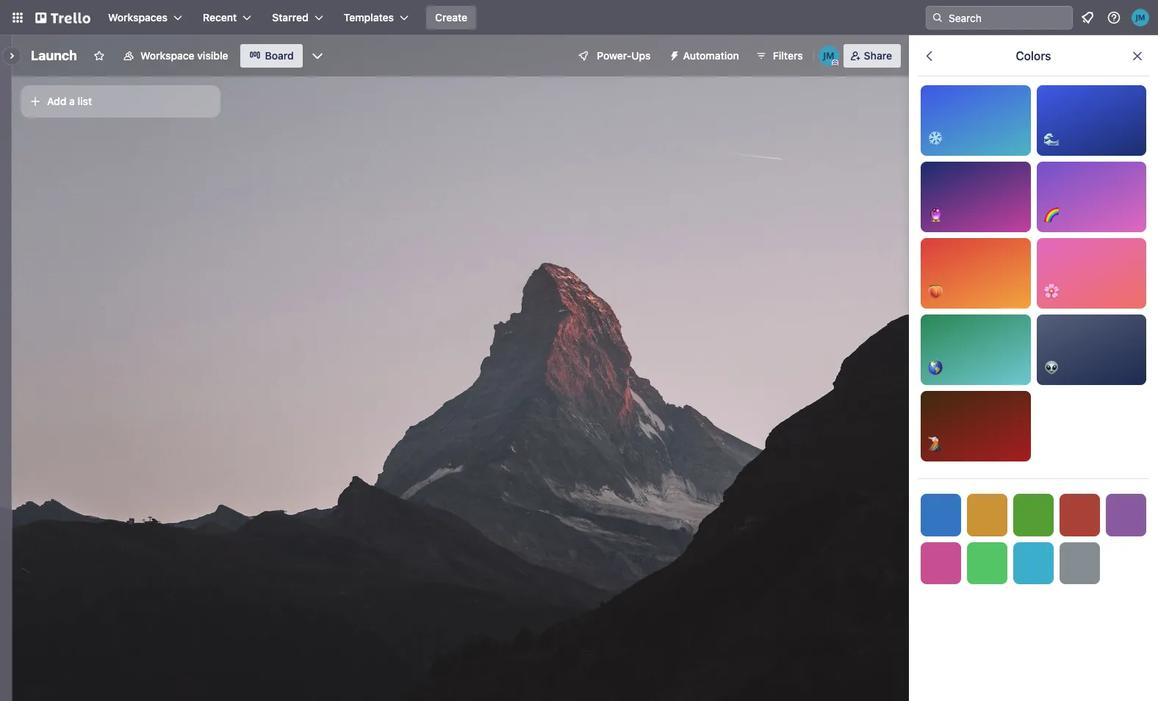 Task type: vqa. For each thing, say whether or not it's contained in the screenshot.
Create from template… icon
no



Task type: describe. For each thing, give the bounding box(es) containing it.
0 horizontal spatial jeremy miller (jeremymiller198) image
[[819, 46, 839, 66]]

🌸
[[1044, 284, 1059, 298]]

colors
[[1016, 49, 1052, 62]]

create button
[[426, 6, 476, 29]]

starred button
[[263, 6, 332, 29]]

board
[[265, 49, 294, 62]]

starred
[[272, 11, 308, 24]]

a
[[69, 95, 75, 107]]

🔮
[[928, 208, 943, 221]]

automation button
[[663, 44, 748, 68]]

filters button
[[751, 44, 808, 68]]

open information menu image
[[1107, 10, 1122, 25]]

🍑
[[928, 284, 943, 298]]

this member is an admin of this board. image
[[832, 60, 838, 66]]

power-ups button
[[568, 44, 660, 68]]

automation
[[683, 49, 739, 62]]

templates button
[[335, 6, 418, 29]]

filters
[[773, 49, 803, 62]]

power-
[[597, 49, 632, 62]]

1 horizontal spatial jeremy miller (jeremymiller198) image
[[1132, 9, 1150, 26]]

share button
[[844, 44, 901, 68]]

workspaces
[[108, 11, 168, 24]]

power-ups
[[597, 49, 651, 62]]

primary element
[[0, 0, 1158, 35]]



Task type: locate. For each thing, give the bounding box(es) containing it.
add a list
[[47, 95, 92, 107]]

jeremy miller (jeremymiller198) image
[[1132, 9, 1150, 26], [819, 46, 839, 66]]

ups
[[632, 49, 651, 62]]

board link
[[240, 44, 303, 68]]

search image
[[932, 12, 944, 24]]

customize views image
[[310, 49, 325, 63]]

create
[[435, 11, 468, 24]]

share
[[864, 49, 892, 62]]

recent button
[[194, 6, 260, 29]]

back to home image
[[35, 6, 90, 29]]

1 vertical spatial jeremy miller (jeremymiller198) image
[[819, 46, 839, 66]]

workspace visible button
[[114, 44, 237, 68]]

templates
[[344, 11, 394, 24]]

visible
[[197, 49, 228, 62]]

add a list button
[[21, 85, 221, 118]]

launch
[[31, 48, 77, 63]]

recent
[[203, 11, 237, 24]]

sm image
[[663, 44, 683, 65]]

add
[[47, 95, 66, 107]]

❄️
[[928, 132, 943, 145]]

Search field
[[944, 7, 1072, 29]]

switch to… image
[[10, 10, 25, 25]]

jeremy miller (jeremymiller198) image right filters
[[819, 46, 839, 66]]

workspace
[[140, 49, 195, 62]]

list
[[78, 95, 92, 107]]

0 vertical spatial jeremy miller (jeremymiller198) image
[[1132, 9, 1150, 26]]

🌋
[[928, 437, 943, 451]]

🌊
[[1044, 132, 1059, 145]]

🌎
[[928, 361, 943, 374]]

workspaces button
[[99, 6, 191, 29]]

workspace visible
[[140, 49, 228, 62]]

star or unstar board image
[[93, 50, 105, 62]]

jeremy miller (jeremymiller198) image right open information menu icon
[[1132, 9, 1150, 26]]

🌈
[[1044, 208, 1059, 221]]

👽
[[1044, 361, 1059, 374]]

Board name text field
[[24, 44, 85, 68]]

0 notifications image
[[1079, 9, 1097, 26]]



